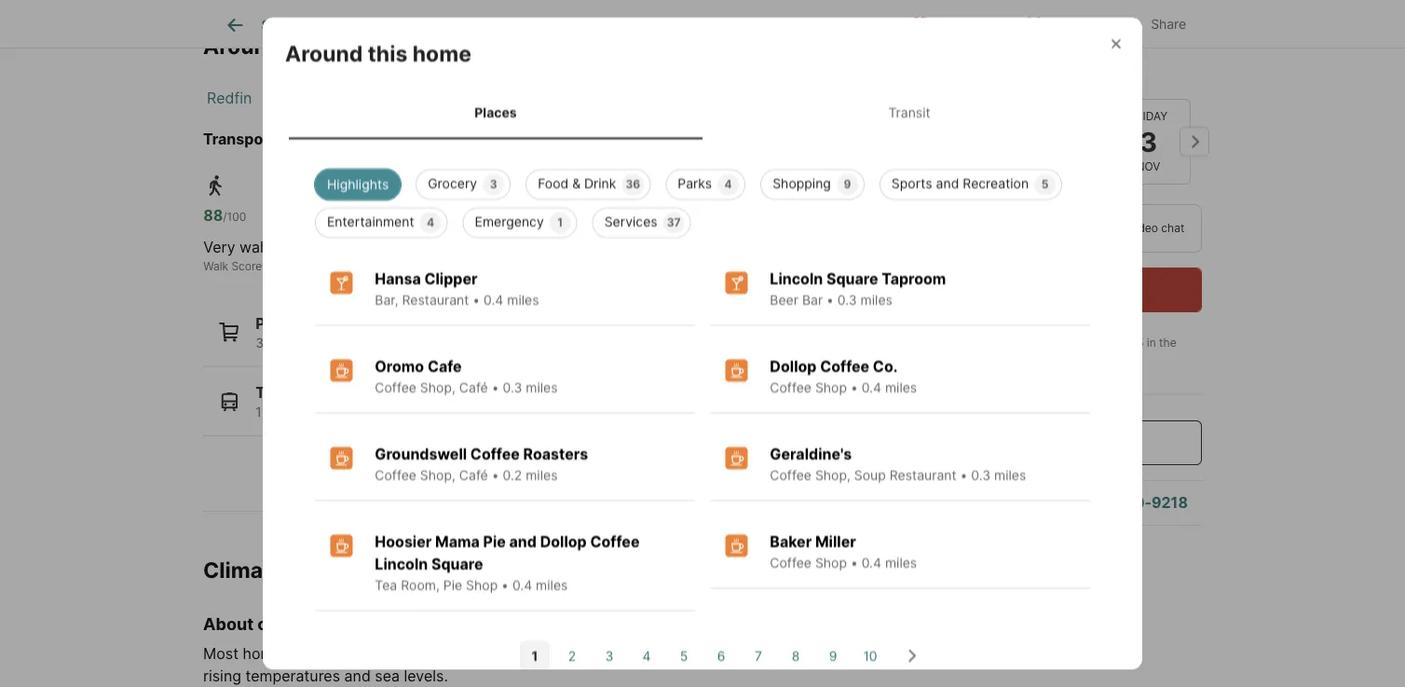 Task type: locate. For each thing, give the bounding box(es) containing it.
very left bikeable
[[556, 238, 588, 256]]

square down the mama
[[432, 555, 483, 573]]

miles up the roasters
[[526, 379, 558, 395]]

coffee inside geraldine's coffee shop, soup restaurant • 0.3 miles
[[770, 467, 812, 483]]

dollop inside hoosier mama pie and dollop coffee lincoln square tea room, pie shop • 0.4 miles
[[540, 532, 587, 550]]

1 horizontal spatial this
[[368, 40, 408, 66]]

/100 down food & drink 36 on the top of the page
[[575, 210, 599, 223]]

shop,
[[420, 379, 456, 395], [420, 467, 456, 483], [816, 467, 851, 483]]

very up walk
[[203, 238, 235, 256]]

transit
[[427, 238, 472, 256]]

coffee inside baker miller coffee shop • 0.4 miles
[[770, 555, 812, 570]]

transportation near 4844 n hoyne ave unit g
[[203, 130, 536, 148]]

3 right the 2
[[606, 647, 614, 663]]

transit up 49,
[[256, 384, 307, 402]]

option
[[911, 204, 1047, 253]]

0 vertical spatial lincoln
[[770, 269, 823, 288]]

score
[[232, 260, 262, 273], [424, 260, 455, 273]]

transit for transit
[[889, 104, 931, 120]]

café up x49 on the bottom left of the page
[[459, 379, 488, 395]]

drink
[[585, 175, 617, 191]]

1 vertical spatial risks
[[322, 614, 362, 634]]

climate up homes on the left of the page
[[258, 614, 318, 634]]

0 horizontal spatial nov
[[952, 160, 976, 173]]

0 horizontal spatial 1
[[532, 647, 538, 663]]

0 vertical spatial places
[[475, 104, 517, 120]]

1 horizontal spatial restaurant
[[890, 467, 957, 483]]

5 button
[[669, 640, 699, 670]]

lincoln square taproom beer bar • 0.3 miles
[[770, 269, 947, 308]]

next image
[[1180, 127, 1210, 157]]

1 horizontal spatial nov
[[1045, 160, 1069, 173]]

65 /100
[[385, 206, 428, 224]]

• inside oromo cafe coffee shop, café • 0.3 miles
[[492, 379, 499, 395]]

0 horizontal spatial pie
[[444, 577, 463, 593]]

1 horizontal spatial /100
[[405, 210, 428, 223]]

tab list
[[203, 0, 821, 48], [285, 85, 1121, 139]]

around down search
[[285, 40, 363, 66]]

miles down the soup
[[886, 555, 918, 570]]

beer
[[770, 292, 799, 308]]

0 horizontal spatial &
[[573, 175, 581, 191]]

88 /100 down food & drink 36 on the top of the page
[[556, 206, 599, 224]]

miles down co.
[[886, 379, 918, 395]]

shop, down geraldine's
[[816, 467, 851, 483]]

places
[[475, 104, 517, 120], [256, 314, 304, 332]]

1 horizontal spatial ®
[[455, 260, 462, 273]]

mama
[[435, 532, 480, 550]]

3 nov from the left
[[1137, 160, 1161, 173]]

0.3 for lincoln
[[838, 292, 857, 308]]

& right food
[[573, 175, 581, 191]]

2 vertical spatial shop
[[466, 577, 498, 593]]

share button
[[1110, 4, 1203, 42]]

miles down taproom
[[861, 292, 893, 308]]

2 vertical spatial transit
[[256, 384, 307, 402]]

have
[[294, 644, 328, 662]]

this left the overview tab on the top left
[[286, 32, 326, 59]]

tab list containing places
[[285, 85, 1121, 139]]

café left 0.2
[[459, 467, 488, 483]]

•
[[473, 292, 480, 308], [827, 292, 834, 308], [492, 379, 499, 395], [851, 379, 858, 395], [492, 467, 499, 483], [961, 467, 968, 483], [851, 555, 858, 570], [502, 577, 509, 593]]

nov down friday
[[1137, 160, 1161, 173]]

0 vertical spatial &
[[618, 17, 626, 33]]

score inside 'good transit transit score ®'
[[424, 260, 455, 273]]

1 horizontal spatial &
[[618, 17, 626, 33]]

0.2
[[503, 467, 522, 483]]

places inside places 3 groceries, 33 restaurants, 4 parks
[[256, 314, 304, 332]]

1 horizontal spatial home
[[413, 40, 472, 66]]

transit inside 'transit 11, 49, 49b, 50, 78, 81, 92, up-n, x49'
[[256, 384, 307, 402]]

0 vertical spatial tab list
[[203, 0, 821, 48]]

nov up sports and recreation
[[952, 160, 976, 173]]

1 horizontal spatial very
[[556, 238, 588, 256]]

home
[[331, 32, 390, 59], [413, 40, 472, 66]]

in the last 30 days
[[954, 336, 1180, 366]]

miles inside hoosier mama pie and dollop coffee lincoln square tea room, pie shop • 0.4 miles
[[536, 577, 568, 593]]

0 horizontal spatial home
[[331, 32, 390, 59]]

natural
[[422, 644, 471, 662]]

places up groceries,
[[256, 314, 304, 332]]

0 vertical spatial 9
[[844, 177, 851, 191]]

groceries,
[[268, 335, 329, 351]]

1 horizontal spatial 5
[[1042, 177, 1049, 191]]

and left may
[[548, 644, 574, 662]]

café inside oromo cafe coffee shop, café • 0.3 miles
[[459, 379, 488, 395]]

0 vertical spatial shop
[[816, 379, 847, 395]]

nov inside "friday 3 nov"
[[1137, 160, 1161, 173]]

square left taproom
[[827, 269, 879, 288]]

1 down food
[[558, 215, 563, 229]]

0 vertical spatial 5
[[1042, 177, 1049, 191]]

2 88 from the left
[[556, 206, 575, 224]]

88 /100
[[203, 206, 246, 224], [556, 206, 599, 224]]

risks
[[289, 557, 340, 583], [322, 614, 362, 634]]

good
[[385, 238, 423, 256]]

shop, down groundswell
[[420, 467, 456, 483]]

very for very walkable walk score ®
[[203, 238, 235, 256]]

2 very from the left
[[556, 238, 588, 256]]

1 horizontal spatial places
[[475, 104, 517, 120]]

1 vertical spatial &
[[573, 175, 581, 191]]

60625
[[1110, 336, 1144, 350]]

2 score from the left
[[424, 260, 455, 273]]

lincoln
[[770, 269, 823, 288], [375, 555, 428, 573]]

due
[[837, 644, 863, 662]]

0 vertical spatial dollop
[[770, 357, 817, 375]]

last
[[954, 353, 973, 366]]

3 inside button
[[606, 647, 614, 663]]

4 inside 4 button
[[643, 647, 651, 663]]

/100
[[223, 210, 246, 223], [405, 210, 428, 223], [575, 210, 599, 223]]

1 horizontal spatial dollop
[[770, 357, 817, 375]]

places inside tab
[[475, 104, 517, 120]]

miles up 1 button
[[536, 577, 568, 593]]

home right search
[[331, 32, 390, 59]]

1 vertical spatial dollop
[[540, 532, 587, 550]]

around up redfin on the top left
[[203, 32, 281, 59]]

most homes have some risk of natural disasters, and may be impacted by climate change due to rising temperatures and sea levels.
[[203, 644, 882, 685]]

and right the mama
[[510, 532, 537, 550]]

0 horizontal spatial restaurant
[[402, 292, 469, 308]]

1 score from the left
[[232, 260, 262, 273]]

1 horizontal spatial transit
[[385, 260, 421, 273]]

pie right the mama
[[483, 532, 506, 550]]

0 horizontal spatial transit
[[256, 384, 307, 402]]

9 button
[[819, 640, 848, 670]]

1 vertical spatial 9
[[829, 647, 837, 663]]

3 up the emergency
[[490, 177, 497, 191]]

rising
[[203, 666, 241, 685]]

tab list up parks
[[285, 85, 1121, 139]]

around this home element
[[285, 17, 494, 66]]

1 vertical spatial restaurant
[[890, 467, 957, 483]]

shop down the mama
[[466, 577, 498, 593]]

miles down the roasters
[[526, 467, 558, 483]]

sale & tax history tab
[[567, 3, 716, 48]]

1 vertical spatial places
[[256, 314, 304, 332]]

9 right 8 button
[[829, 647, 837, 663]]

® for walkable
[[262, 260, 269, 273]]

1 horizontal spatial lincoln
[[770, 269, 823, 288]]

around this home down the overview on the top left of page
[[285, 40, 472, 66]]

0 vertical spatial square
[[827, 269, 879, 288]]

café inside groundswell coffee roasters coffee shop, café • 0.2 miles
[[459, 467, 488, 483]]

places up "unit"
[[475, 104, 517, 120]]

pie
[[483, 532, 506, 550], [444, 577, 463, 593]]

pie right room,
[[444, 577, 463, 593]]

1 horizontal spatial score
[[424, 260, 455, 273]]

9 right shopping
[[844, 177, 851, 191]]

services
[[605, 213, 658, 229]]

4 up transit
[[427, 215, 435, 229]]

& for food
[[573, 175, 581, 191]]

1 vertical spatial lincoln
[[375, 555, 428, 573]]

ask a question link
[[930, 494, 1037, 512]]

very walkable walk score ®
[[203, 238, 302, 273]]

2 nov from the left
[[1045, 160, 1069, 173]]

transit up sports
[[889, 104, 931, 120]]

nov
[[952, 160, 976, 173], [1045, 160, 1069, 173], [1137, 160, 1161, 173]]

1 horizontal spatial 1
[[558, 215, 563, 229]]

shop inside baker miller coffee shop • 0.4 miles
[[816, 555, 847, 570]]

0 horizontal spatial lincoln
[[375, 555, 428, 573]]

overview
[[348, 17, 406, 33]]

miles inside geraldine's coffee shop, soup restaurant • 0.3 miles
[[995, 467, 1027, 483]]

restaurant inside geraldine's coffee shop, soup restaurant • 0.3 miles
[[890, 467, 957, 483]]

ask a question
[[930, 494, 1037, 512]]

88 up walk
[[203, 206, 223, 224]]

0.3 inside geraldine's coffee shop, soup restaurant • 0.3 miles
[[972, 467, 991, 483]]

1 vertical spatial café
[[459, 467, 488, 483]]

5 up tour via video chat list box
[[1042, 177, 1049, 191]]

days
[[993, 353, 1018, 366]]

wednesday
[[930, 109, 999, 123]]

& for sale
[[618, 17, 626, 33]]

1 vertical spatial climate
[[725, 644, 776, 662]]

3 left groceries,
[[256, 335, 264, 351]]

1 horizontal spatial 88 /100
[[556, 206, 599, 224]]

9218
[[1152, 494, 1189, 512]]

0 horizontal spatial climate
[[258, 614, 318, 634]]

0 horizontal spatial 88
[[203, 206, 223, 224]]

about
[[203, 614, 254, 634]]

restaurant up the ask
[[890, 467, 957, 483]]

1 vertical spatial 0.3
[[503, 379, 522, 395]]

property details tab
[[427, 3, 567, 48]]

1 vertical spatial 5
[[680, 647, 688, 663]]

37
[[667, 215, 681, 229]]

• inside hansa clipper bar, restaurant • 0.4 miles
[[473, 292, 480, 308]]

2 88 /100 from the left
[[556, 206, 599, 224]]

baker
[[770, 532, 812, 550]]

/100 inside "65 /100"
[[405, 210, 428, 223]]

0 vertical spatial restaurant
[[402, 292, 469, 308]]

tab list containing search
[[203, 0, 821, 48]]

tab list up ravenswood link
[[203, 0, 821, 48]]

0.3 inside lincoln square taproom beer bar • 0.3 miles
[[838, 292, 857, 308]]

0 horizontal spatial places
[[256, 314, 304, 332]]

1 very from the left
[[203, 238, 235, 256]]

9 inside button
[[829, 647, 837, 663]]

/100 up good on the left top of page
[[405, 210, 428, 223]]

1 ® from the left
[[262, 260, 269, 273]]

/100 up very walkable walk score ®
[[223, 210, 246, 223]]

0 vertical spatial climate
[[258, 614, 318, 634]]

clipper
[[425, 269, 478, 288]]

0.4 inside dollop coffee co. coffee shop • 0.4 miles
[[862, 379, 882, 395]]

® down transit
[[455, 260, 462, 273]]

®
[[262, 260, 269, 273], [455, 260, 462, 273]]

risks up about climate risks
[[289, 557, 340, 583]]

1 horizontal spatial around
[[285, 40, 363, 66]]

0 horizontal spatial 5
[[680, 647, 688, 663]]

1 vertical spatial 1
[[532, 647, 538, 663]]

1 horizontal spatial 9
[[844, 177, 851, 191]]

and down some
[[344, 666, 371, 685]]

3 down friday
[[1140, 125, 1158, 158]]

• inside dollop coffee co. coffee shop • 0.4 miles
[[851, 379, 858, 395]]

2 vertical spatial 0.3
[[972, 467, 991, 483]]

climate right by
[[725, 644, 776, 662]]

home down the property
[[413, 40, 472, 66]]

0 horizontal spatial square
[[432, 555, 483, 573]]

65
[[385, 206, 405, 224]]

0 horizontal spatial ®
[[262, 260, 269, 273]]

1 horizontal spatial climate
[[725, 644, 776, 662]]

co.
[[873, 357, 898, 375]]

0.4 inside hoosier mama pie and dollop coffee lincoln square tea room, pie shop • 0.4 miles
[[513, 577, 532, 593]]

0 horizontal spatial /100
[[223, 210, 246, 223]]

miles
[[507, 292, 539, 308], [861, 292, 893, 308], [526, 379, 558, 395], [886, 379, 918, 395], [526, 467, 558, 483], [995, 467, 1027, 483], [886, 555, 918, 570], [536, 577, 568, 593]]

score for walkable
[[232, 260, 262, 273]]

3 button
[[595, 640, 625, 670]]

88 /100 up very walkable walk score ®
[[203, 206, 246, 224]]

tour via video chat list box
[[911, 204, 1203, 253]]

good transit transit score ®
[[385, 238, 472, 273]]

• inside groundswell coffee roasters coffee shop, café • 0.2 miles
[[492, 467, 499, 483]]

1 café from the top
[[459, 379, 488, 395]]

lincoln up "beer"
[[770, 269, 823, 288]]

None button
[[922, 98, 1007, 186], [1107, 99, 1191, 185], [922, 98, 1007, 186], [1107, 99, 1191, 185]]

dollop inside dollop coffee co. coffee shop • 0.4 miles
[[770, 357, 817, 375]]

and right sports
[[937, 175, 960, 191]]

climate
[[258, 614, 318, 634], [725, 644, 776, 662]]

1 /100 from the left
[[223, 210, 246, 223]]

x-
[[1051, 16, 1064, 32]]

dollop down the roasters
[[540, 532, 587, 550]]

score down transit
[[424, 260, 455, 273]]

restaurant down the clipper
[[402, 292, 469, 308]]

2 horizontal spatial transit
[[889, 104, 931, 120]]

restaurant inside hansa clipper bar, restaurant • 0.4 miles
[[402, 292, 469, 308]]

lincoln inside lincoln square taproom beer bar • 0.3 miles
[[770, 269, 823, 288]]

this inside dialog
[[368, 40, 408, 66]]

10
[[864, 647, 878, 663]]

• inside hoosier mama pie and dollop coffee lincoln square tea room, pie shop • 0.4 miles
[[502, 577, 509, 593]]

shop, down cafe
[[420, 379, 456, 395]]

1 horizontal spatial 88
[[556, 206, 575, 224]]

very for very bikeable
[[556, 238, 588, 256]]

3 inside "friday 3 nov"
[[1140, 125, 1158, 158]]

0 horizontal spatial 0.3
[[503, 379, 522, 395]]

0 horizontal spatial dollop
[[540, 532, 587, 550]]

• inside baker miller coffee shop • 0.4 miles
[[851, 555, 858, 570]]

1 inside button
[[532, 647, 538, 663]]

this down the overview on the top left of page
[[368, 40, 408, 66]]

0 vertical spatial transit
[[889, 104, 931, 120]]

2 /100 from the left
[[405, 210, 428, 223]]

nov up tour via video chat list box
[[1045, 160, 1069, 173]]

1 vertical spatial square
[[432, 555, 483, 573]]

0 horizontal spatial score
[[232, 260, 262, 273]]

5 inside 'button'
[[680, 647, 688, 663]]

0 vertical spatial pie
[[483, 532, 506, 550]]

places for places
[[475, 104, 517, 120]]

& inside sale & tax history tab
[[618, 17, 626, 33]]

shop up geraldine's
[[816, 379, 847, 395]]

overview tab
[[327, 3, 427, 48]]

& left tax on the left top of page
[[618, 17, 626, 33]]

parks
[[678, 175, 712, 191]]

0.3 inside oromo cafe coffee shop, café • 0.3 miles
[[503, 379, 522, 395]]

0 horizontal spatial 88 /100
[[203, 206, 246, 224]]

4 right be
[[643, 647, 651, 663]]

list box containing grocery
[[300, 161, 1106, 238]]

transit inside transit tab
[[889, 104, 931, 120]]

0 horizontal spatial very
[[203, 238, 235, 256]]

miles inside dollop coffee co. coffee shop • 0.4 miles
[[886, 379, 918, 395]]

33
[[333, 335, 349, 351]]

risks up some
[[322, 614, 362, 634]]

1 horizontal spatial square
[[827, 269, 879, 288]]

0 vertical spatial 1
[[558, 215, 563, 229]]

& inside list box
[[573, 175, 581, 191]]

lincoln down hoosier
[[375, 555, 428, 573]]

sea
[[375, 666, 400, 685]]

miles up question
[[995, 467, 1027, 483]]

miles down the emergency
[[507, 292, 539, 308]]

1 vertical spatial transit
[[385, 260, 421, 273]]

0 vertical spatial 0.3
[[838, 292, 857, 308]]

score inside very walkable walk score ®
[[232, 260, 262, 273]]

unit
[[492, 130, 522, 148]]

2 horizontal spatial 0.3
[[972, 467, 991, 483]]

food
[[538, 175, 569, 191]]

2 horizontal spatial /100
[[575, 210, 599, 223]]

question
[[973, 494, 1037, 512]]

3 /100 from the left
[[575, 210, 599, 223]]

very inside very walkable walk score ®
[[203, 238, 235, 256]]

88 down food
[[556, 206, 575, 224]]

score right walk
[[232, 260, 262, 273]]

list box
[[300, 161, 1106, 238]]

® down walkable
[[262, 260, 269, 273]]

sports
[[892, 175, 933, 191]]

4 left parks
[[430, 335, 439, 351]]

shop inside dollop coffee co. coffee shop • 0.4 miles
[[816, 379, 847, 395]]

1 left 2 button
[[532, 647, 538, 663]]

climate risks
[[203, 557, 340, 583]]

miles inside oromo cafe coffee shop, café • 0.3 miles
[[526, 379, 558, 395]]

1 vertical spatial shop
[[816, 555, 847, 570]]

1 horizontal spatial 0.3
[[838, 292, 857, 308]]

dollop down "beer"
[[770, 357, 817, 375]]

5 left by
[[680, 647, 688, 663]]

&
[[618, 17, 626, 33], [573, 175, 581, 191]]

list box inside around this home dialog
[[300, 161, 1106, 238]]

shop down the 'miller'
[[816, 555, 847, 570]]

4 inside places 3 groceries, 33 restaurants, 4 parks
[[430, 335, 439, 351]]

1 vertical spatial tab list
[[285, 85, 1121, 139]]

redfin
[[207, 89, 252, 107]]

geraldine's coffee shop, soup restaurant • 0.3 miles
[[770, 445, 1027, 483]]

4844
[[352, 130, 392, 148]]

® inside 'good transit transit score ®'
[[455, 260, 462, 273]]

entertainment
[[327, 213, 414, 229]]

2 café from the top
[[459, 467, 488, 483]]

0 vertical spatial café
[[459, 379, 488, 395]]

® inside very walkable walk score ®
[[262, 260, 269, 273]]

3 inside list box
[[490, 177, 497, 191]]

2 ® from the left
[[455, 260, 462, 273]]

(224) 420-9218
[[1071, 494, 1189, 512]]

0 horizontal spatial 9
[[829, 647, 837, 663]]

transit down good on the left top of page
[[385, 260, 421, 273]]

2 horizontal spatial nov
[[1137, 160, 1161, 173]]

1 inside list box
[[558, 215, 563, 229]]



Task type: vqa. For each thing, say whether or not it's contained in the screenshot.
Transit
yes



Task type: describe. For each thing, give the bounding box(es) containing it.
out
[[1064, 16, 1086, 32]]

around this home up redfin on the top left
[[203, 32, 390, 59]]

bar
[[803, 292, 823, 308]]

• inside geraldine's coffee shop, soup restaurant • 0.3 miles
[[961, 467, 968, 483]]

property
[[448, 17, 501, 33]]

change
[[780, 644, 832, 662]]

highlights
[[327, 176, 389, 192]]

miller
[[816, 532, 857, 550]]

schools tab
[[716, 3, 806, 48]]

sale & tax history
[[588, 17, 695, 33]]

miles inside lincoln square taproom beer bar • 0.3 miles
[[861, 292, 893, 308]]

shop, inside geraldine's coffee shop, soup restaurant • 0.3 miles
[[816, 467, 851, 483]]

via
[[1111, 221, 1127, 235]]

x49
[[460, 404, 485, 420]]

2
[[569, 647, 576, 663]]

coffee inside oromo cafe coffee shop, café • 0.3 miles
[[375, 379, 417, 395]]

Nov button
[[1014, 99, 1099, 185]]

shop, inside groundswell coffee roasters coffee shop, café • 0.2 miles
[[420, 467, 456, 483]]

hoosier
[[375, 532, 432, 550]]

soup
[[855, 467, 886, 483]]

sports and recreation
[[892, 175, 1029, 191]]

climate inside most homes have some risk of natural disasters, and may be impacted by climate change due to rising temperatures and sea levels.
[[725, 644, 776, 662]]

hoosier mama pie and dollop coffee lincoln square tea room, pie shop • 0.4 miles
[[375, 532, 640, 593]]

1 vertical spatial pie
[[444, 577, 463, 593]]

miles inside baker miller coffee shop • 0.4 miles
[[886, 555, 918, 570]]

shop, inside oromo cafe coffee shop, café • 0.3 miles
[[420, 379, 456, 395]]

redfin link
[[207, 89, 252, 107]]

n,
[[443, 404, 457, 420]]

6 button
[[707, 640, 736, 670]]

0 horizontal spatial this
[[286, 32, 326, 59]]

420-
[[1115, 494, 1152, 512]]

and inside hoosier mama pie and dollop coffee lincoln square tea room, pie shop • 0.4 miles
[[510, 532, 537, 550]]

0.4 inside hansa clipper bar, restaurant • 0.4 miles
[[484, 292, 504, 308]]

81,
[[376, 404, 393, 420]]

friday
[[1130, 109, 1168, 123]]

4 right parks
[[725, 177, 733, 191]]

be
[[612, 644, 630, 662]]

some
[[332, 644, 370, 662]]

transit inside 'good transit transit score ®'
[[385, 260, 421, 273]]

sale
[[588, 17, 614, 33]]

7 button
[[744, 640, 774, 670]]

dollop coffee co. coffee shop • 0.4 miles
[[770, 357, 918, 395]]

cafe
[[428, 357, 462, 375]]

0.3 for geraldine's
[[972, 467, 991, 483]]

food & drink 36
[[538, 175, 641, 191]]

shopping
[[773, 175, 831, 191]]

impacted
[[634, 644, 700, 662]]

friday 3 nov
[[1130, 109, 1168, 173]]

places for places 3 groceries, 33 restaurants, 4 parks
[[256, 314, 304, 332]]

11,
[[256, 404, 271, 420]]

favorite
[[937, 16, 986, 32]]

property details
[[448, 17, 546, 33]]

around this home dialog
[[263, 17, 1143, 687]]

ravenswood link
[[443, 89, 533, 107]]

miles inside hansa clipper bar, restaurant • 0.4 miles
[[507, 292, 539, 308]]

hoyne
[[410, 130, 457, 148]]

square inside lincoln square taproom beer bar • 0.3 miles
[[827, 269, 879, 288]]

8 button
[[781, 640, 811, 670]]

home inside dialog
[[413, 40, 472, 66]]

groundswell
[[375, 445, 467, 463]]

places tab
[[289, 89, 703, 135]]

shop inside hoosier mama pie and dollop coffee lincoln square tea room, pie shop • 0.4 miles
[[466, 577, 498, 593]]

transit for transit 11, 49, 49b, 50, 78, 81, 92, up-n, x49
[[256, 384, 307, 402]]

geraldine's
[[770, 445, 852, 463]]

9 inside list box
[[844, 177, 851, 191]]

49,
[[274, 404, 294, 420]]

0 horizontal spatial around
[[203, 32, 281, 59]]

of
[[404, 644, 418, 662]]

room,
[[401, 577, 440, 593]]

0 vertical spatial risks
[[289, 557, 340, 583]]

history
[[653, 17, 695, 33]]

may
[[578, 644, 608, 662]]

1 horizontal spatial pie
[[483, 532, 506, 550]]

coffee inside hoosier mama pie and dollop coffee lincoln square tea room, pie shop • 0.4 miles
[[591, 532, 640, 550]]

1 nov from the left
[[952, 160, 976, 173]]

6
[[718, 647, 726, 663]]

favorite button
[[895, 4, 1002, 42]]

5 inside list box
[[1042, 177, 1049, 191]]

walk
[[203, 260, 228, 273]]

1 88 from the left
[[203, 206, 223, 224]]

/100 for good
[[405, 210, 428, 223]]

places 3 groceries, 33 restaurants, 4 parks
[[256, 314, 476, 351]]

tea
[[375, 577, 397, 593]]

transit 11, 49, 49b, 50, 78, 81, 92, up-n, x49
[[256, 384, 485, 420]]

bar,
[[375, 292, 399, 308]]

2 button
[[557, 640, 587, 670]]

3 inside places 3 groceries, 33 restaurants, 4 parks
[[256, 335, 264, 351]]

transit tab
[[703, 89, 1117, 135]]

parks
[[442, 335, 476, 351]]

78,
[[353, 404, 372, 420]]

roasters
[[524, 445, 588, 463]]

g
[[525, 130, 536, 148]]

oromo cafe coffee shop, café • 0.3 miles
[[375, 357, 558, 395]]

around inside dialog
[[285, 40, 363, 66]]

groundswell coffee roasters coffee shop, café • 0.2 miles
[[375, 445, 588, 483]]

climate
[[203, 557, 284, 583]]

tax
[[630, 17, 649, 33]]

by
[[704, 644, 721, 662]]

and inside list box
[[937, 175, 960, 191]]

ask
[[930, 494, 958, 512]]

(224) 420-9218 link
[[1071, 494, 1189, 512]]

score for transit
[[424, 260, 455, 273]]

nov inside "button"
[[1045, 160, 1069, 173]]

® for transit
[[455, 260, 462, 273]]

miles inside groundswell coffee roasters coffee shop, café • 0.2 miles
[[526, 467, 558, 483]]

92,
[[397, 404, 416, 420]]

about climate risks
[[203, 614, 362, 634]]

risk
[[375, 644, 400, 662]]

• inside lincoln square taproom beer bar • 0.3 miles
[[827, 292, 834, 308]]

homes
[[243, 644, 290, 662]]

around this home inside around this home element
[[285, 40, 472, 66]]

details
[[505, 17, 546, 33]]

/100 for very
[[223, 210, 246, 223]]

very bikeable
[[556, 238, 651, 256]]

tour via video chat
[[1085, 221, 1185, 235]]

temperatures
[[246, 666, 340, 685]]

chat
[[1162, 221, 1185, 235]]

disasters,
[[475, 644, 543, 662]]

10 button
[[856, 640, 886, 670]]

0.4 inside baker miller coffee shop • 0.4 miles
[[862, 555, 882, 570]]

(224)
[[1071, 494, 1112, 512]]

0.3 for oromo
[[503, 379, 522, 395]]

n
[[396, 130, 407, 148]]

tab list inside around this home dialog
[[285, 85, 1121, 139]]

1 88 /100 from the left
[[203, 206, 246, 224]]

lincoln inside hoosier mama pie and dollop coffee lincoln square tea room, pie shop • 0.4 miles
[[375, 555, 428, 573]]

oromo
[[375, 357, 424, 375]]

levels.
[[404, 666, 448, 685]]

ravenswood
[[443, 89, 533, 107]]

search
[[261, 17, 306, 33]]

to
[[867, 644, 882, 662]]

grocery
[[428, 175, 477, 191]]

square inside hoosier mama pie and dollop coffee lincoln square tea room, pie shop • 0.4 miles
[[432, 555, 483, 573]]



